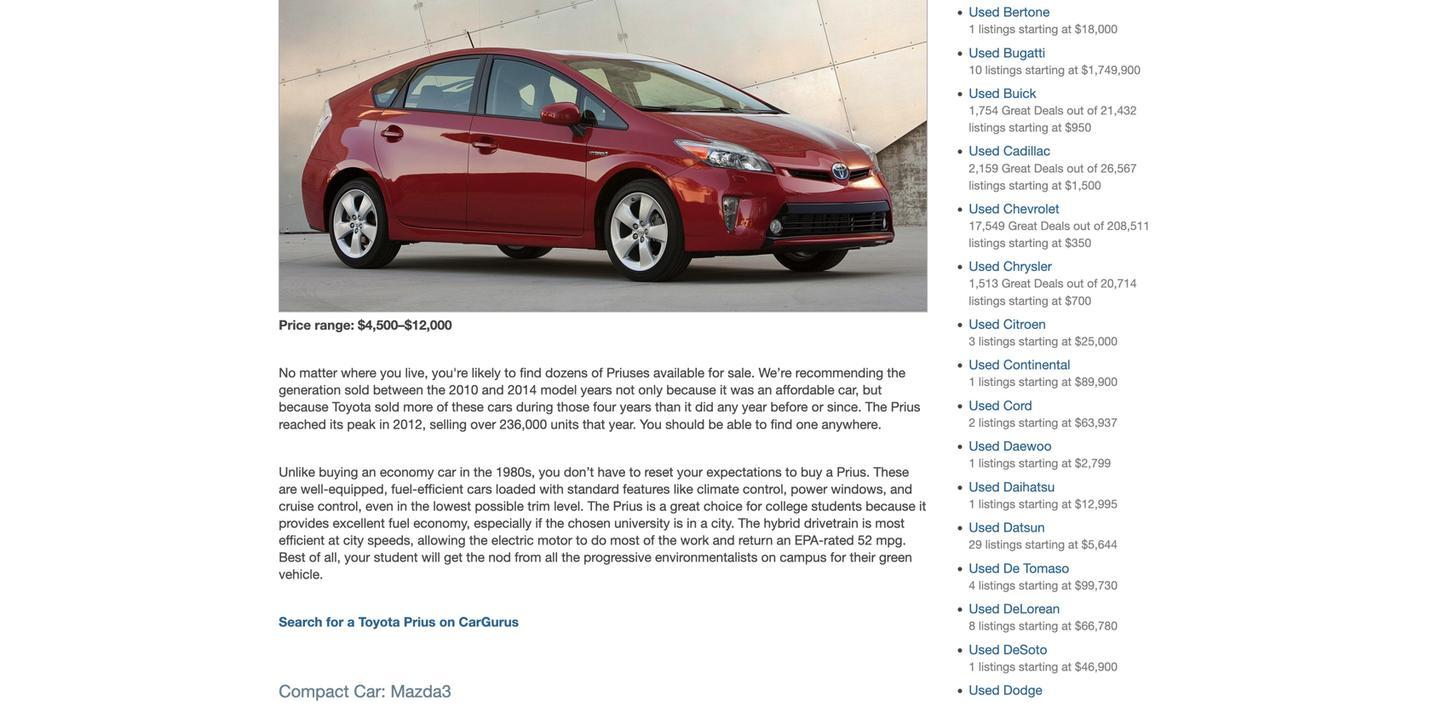 Task type: locate. For each thing, give the bounding box(es) containing it.
starting down continental
[[1019, 375, 1059, 389]]

listings down used datsun link
[[986, 538, 1022, 551]]

at inside the used bertone 1 listings starting at $18,000
[[1062, 22, 1072, 36]]

4 1 from the top
[[969, 497, 976, 511]]

of up $950
[[1088, 104, 1098, 117]]

listings inside used datsun 29 listings starting at $5,644
[[986, 538, 1022, 551]]

listings down 17,549
[[969, 236, 1006, 250]]

used up 17,549
[[969, 201, 1000, 216]]

used inside used continental 1 listings starting at $89,900
[[969, 357, 1000, 373]]

deals inside 17,549 great deals out of 208,511 listings starting at
[[1041, 219, 1071, 233]]

26,567
[[1101, 161, 1137, 175]]

in
[[380, 417, 390, 432], [460, 464, 470, 480], [397, 499, 407, 514], [687, 516, 697, 531]]

used de tomaso link
[[969, 561, 1070, 576]]

out inside 1,513 great deals out of 20,714 listings starting at
[[1067, 277, 1084, 290]]

1 inside the used bertone 1 listings starting at $18,000
[[969, 22, 976, 36]]

an down hybrid
[[777, 533, 791, 548]]

2 horizontal spatial an
[[777, 533, 791, 548]]

0 vertical spatial and
[[482, 382, 504, 398]]

used inside used bugatti 10 listings starting at $1,749,900
[[969, 45, 1000, 60]]

1 vertical spatial and
[[891, 481, 913, 497]]

listings
[[979, 22, 1016, 36], [986, 63, 1022, 77], [969, 121, 1006, 134], [969, 178, 1006, 192], [969, 236, 1006, 250], [969, 294, 1006, 307], [979, 334, 1016, 348], [979, 375, 1016, 389], [979, 416, 1016, 429], [979, 457, 1016, 470], [979, 497, 1016, 511], [986, 538, 1022, 551], [979, 579, 1016, 592], [979, 619, 1016, 633], [979, 660, 1016, 674]]

loaded
[[496, 481, 536, 497]]

starting down delorean
[[1019, 619, 1059, 633]]

we're
[[759, 365, 792, 381]]

great inside 2,159 great deals out of 26,567 listings starting at
[[1002, 161, 1031, 175]]

2 used from the top
[[969, 45, 1000, 60]]

cars inside no matter where you live, you're likely to find dozens of priuses available for sale. we're recommending the generation sold between the 2010 and 2014 model years not only because it was an affordable car, but because toyota sold more of these cars during those four years than it did any year before or since. the prius reached its peak in 2012, selling over 236,000 units that year. you should be able to find one anywhere.
[[488, 399, 513, 415]]

prius inside unlike buying an economy car in the 1980s, you don't have to reset your expectations to buy a prius. these are well-equipped, fuel-efficient cars loaded with standard features like climate control, power windows, and cruise control, even in the lowest possible trim level. the prius is a great choice for college students because it provides excellent fuel economy, especially if the chosen university is in a city. the hybrid drivetrain is most efficient at city speeds, allowing the electric motor to do most of the work and return an epa-rated 52 mpg. best of all, your student will get the nod from all the progressive environmentalists on campus for their green vehicle.
[[613, 499, 643, 514]]

able
[[727, 417, 752, 432]]

the left 1980s,
[[474, 464, 492, 480]]

0 vertical spatial an
[[758, 382, 772, 398]]

because down available
[[667, 382, 716, 398]]

1 horizontal spatial prius
[[613, 499, 643, 514]]

starting down desoto
[[1019, 660, 1059, 674]]

used inside used cord 2 listings starting at $63,937
[[969, 398, 1000, 413]]

1 vertical spatial the
[[588, 499, 610, 514]]

1 for used continental
[[969, 375, 976, 389]]

generation
[[279, 382, 341, 398]]

used for used chrysler
[[969, 259, 1000, 274]]

starting inside used daihatsu 1 listings starting at $12,995
[[1019, 497, 1059, 511]]

2 horizontal spatial prius
[[891, 399, 921, 415]]

is up 52
[[862, 516, 872, 531]]

it inside unlike buying an economy car in the 1980s, you don't have to reset your expectations to buy a prius. these are well-equipped, fuel-efficient cars loaded with standard features like climate control, power windows, and cruise control, even in the lowest possible trim level. the prius is a great choice for college students because it provides excellent fuel economy, especially if the chosen university is in a city. the hybrid drivetrain is most efficient at city speeds, allowing the electric motor to do most of the work and return an epa-rated 52 mpg. best of all, your student will get the nod from all the progressive environmentalists on campus for their green vehicle.
[[920, 499, 927, 514]]

your up like
[[677, 464, 703, 480]]

these
[[874, 464, 910, 480]]

13 used from the top
[[969, 561, 1000, 576]]

efficient down provides
[[279, 533, 325, 548]]

deals inside 1,754 great deals out of 21,432 listings starting at
[[1035, 104, 1064, 117]]

prius up 'university'
[[613, 499, 643, 514]]

1 down 2
[[969, 457, 976, 470]]

out up $350
[[1074, 219, 1091, 233]]

used daewoo 1 listings starting at $2,799
[[969, 439, 1112, 470]]

used left dodge in the bottom of the page
[[969, 683, 1000, 698]]

1 inside used daihatsu 1 listings starting at $12,995
[[969, 497, 976, 511]]

listings inside used daihatsu 1 listings starting at $12,995
[[979, 497, 1016, 511]]

of inside 17,549 great deals out of 208,511 listings starting at
[[1094, 219, 1105, 233]]

no
[[279, 365, 296, 381]]

1 up 10
[[969, 22, 976, 36]]

1
[[969, 22, 976, 36], [969, 375, 976, 389], [969, 457, 976, 470], [969, 497, 976, 511], [969, 660, 976, 674]]

deals for used cadillac
[[1035, 161, 1064, 175]]

years
[[581, 382, 612, 398], [620, 399, 652, 415]]

used inside used desoto 1 listings starting at $46,900
[[969, 642, 1000, 657]]

student
[[374, 550, 418, 565]]

$25,000
[[1075, 334, 1118, 348]]

well-
[[301, 481, 329, 497]]

1 horizontal spatial on
[[762, 550, 776, 565]]

buick
[[1004, 86, 1037, 101]]

starting up 'tomaso'
[[1026, 538, 1065, 551]]

used bertone 1 listings starting at $18,000
[[969, 4, 1118, 36]]

used for used cord 2 listings starting at $63,937
[[969, 398, 1000, 413]]

deals inside 1,513 great deals out of 20,714 listings starting at
[[1035, 277, 1064, 290]]

the
[[866, 399, 888, 415], [588, 499, 610, 514], [739, 516, 760, 531]]

used inside used datsun 29 listings starting at $5,644
[[969, 520, 1000, 535]]

at left $350
[[1052, 236, 1062, 250]]

6 used from the top
[[969, 259, 1000, 274]]

out for chrysler
[[1067, 277, 1084, 290]]

of left 208,511 in the top right of the page
[[1094, 219, 1105, 233]]

at left the "$1,749,900"
[[1069, 63, 1079, 77]]

used inside used delorean 8 listings starting at $66,780
[[969, 601, 1000, 617]]

listings down used citroen link
[[979, 334, 1016, 348]]

and down likely
[[482, 382, 504, 398]]

2 horizontal spatial the
[[866, 399, 888, 415]]

at left $700
[[1052, 294, 1062, 307]]

used citroen link
[[969, 317, 1046, 332]]

at inside 2,159 great deals out of 26,567 listings starting at
[[1052, 178, 1062, 192]]

at inside 1,513 great deals out of 20,714 listings starting at
[[1052, 294, 1062, 307]]

you
[[380, 365, 402, 381], [539, 464, 560, 480]]

12 used from the top
[[969, 520, 1000, 535]]

get
[[444, 550, 463, 565]]

listings up used cord link
[[979, 375, 1016, 389]]

prius right since.
[[891, 399, 921, 415]]

used up 4
[[969, 561, 1000, 576]]

trim
[[528, 499, 550, 514]]

4 used from the top
[[969, 143, 1000, 159]]

control, down expectations on the bottom of page
[[743, 481, 787, 497]]

nod
[[489, 550, 511, 565]]

52
[[858, 533, 873, 548]]

the down but
[[866, 399, 888, 415]]

the down fuel-
[[411, 499, 430, 514]]

0 vertical spatial prius
[[891, 399, 921, 415]]

used for used delorean 8 listings starting at $66,780
[[969, 601, 1000, 617]]

an down 'we're'
[[758, 382, 772, 398]]

1,754
[[969, 104, 999, 117]]

at left "$46,900"
[[1062, 660, 1072, 674]]

not
[[616, 382, 635, 398]]

out inside 2,159 great deals out of 26,567 listings starting at
[[1067, 161, 1084, 175]]

car:
[[354, 681, 386, 701]]

at left $950
[[1052, 121, 1062, 134]]

1 used from the top
[[969, 4, 1000, 20]]

cars inside unlike buying an economy car in the 1980s, you don't have to reset your expectations to buy a prius. these are well-equipped, fuel-efficient cars loaded with standard features like climate control, power windows, and cruise control, even in the lowest possible trim level. the prius is a great choice for college students because it provides excellent fuel economy, especially if the chosen university is in a city. the hybrid drivetrain is most efficient at city speeds, allowing the electric motor to do most of the work and return an epa-rated 52 mpg. best of all, your student will get the nod from all the progressive environmentalists on campus for their green vehicle.
[[467, 481, 492, 497]]

one
[[796, 417, 818, 432]]

peak
[[347, 417, 376, 432]]

starting up cadillac
[[1009, 121, 1049, 134]]

0 horizontal spatial most
[[610, 533, 640, 548]]

1 up used cord link
[[969, 375, 976, 389]]

economy,
[[414, 516, 470, 531]]

0 horizontal spatial efficient
[[279, 533, 325, 548]]

live,
[[405, 365, 428, 381]]

listings down de
[[979, 579, 1016, 592]]

an inside no matter where you live, you're likely to find dozens of priuses available for sale. we're recommending the generation sold between the 2010 and 2014 model years not only because it was an affordable car, but because toyota sold more of these cars during those four years than it did any year before or since. the prius reached its peak in 2012, selling over 236,000 units that year. you should be able to find one anywhere.
[[758, 382, 772, 398]]

0 vertical spatial your
[[677, 464, 703, 480]]

1 vertical spatial your
[[344, 550, 370, 565]]

1 vertical spatial find
[[771, 417, 793, 432]]

0 vertical spatial find
[[520, 365, 542, 381]]

1 for used bertone
[[969, 22, 976, 36]]

listings inside used bugatti 10 listings starting at $1,749,900
[[986, 63, 1022, 77]]

1 vertical spatial an
[[362, 464, 376, 480]]

chosen
[[568, 516, 611, 531]]

out up $1,500 at the top right of page
[[1067, 161, 1084, 175]]

2 horizontal spatial because
[[866, 499, 916, 514]]

2 vertical spatial the
[[739, 516, 760, 531]]

2 vertical spatial an
[[777, 533, 791, 548]]

1 horizontal spatial an
[[758, 382, 772, 398]]

great inside 1,513 great deals out of 20,714 listings starting at
[[1002, 277, 1031, 290]]

matter
[[300, 365, 337, 381]]

great down buick
[[1002, 104, 1031, 117]]

0 horizontal spatial is
[[647, 499, 656, 514]]

at inside 1,754 great deals out of 21,432 listings starting at
[[1052, 121, 1062, 134]]

out for buick
[[1067, 104, 1084, 117]]

5 used from the top
[[969, 201, 1000, 216]]

listings down used cord link
[[979, 416, 1016, 429]]

at inside unlike buying an economy car in the 1980s, you don't have to reset your expectations to buy a prius. these are well-equipped, fuel-efficient cars loaded with standard features like climate control, power windows, and cruise control, even in the lowest possible trim level. the prius is a great choice for college students because it provides excellent fuel economy, especially if the chosen university is in a city. the hybrid drivetrain is most efficient at city speeds, allowing the electric motor to do most of the work and return an epa-rated 52 mpg. best of all, your student will get the nod from all the progressive environmentalists on campus for their green vehicle.
[[328, 533, 340, 548]]

university
[[615, 516, 670, 531]]

used desoto link
[[969, 642, 1048, 657]]

out inside 17,549 great deals out of 208,511 listings starting at
[[1074, 219, 1091, 233]]

hybrid
[[764, 516, 801, 531]]

find down before
[[771, 417, 793, 432]]

in right car
[[460, 464, 470, 480]]

0 vertical spatial toyota
[[332, 399, 371, 415]]

at inside used delorean 8 listings starting at $66,780
[[1062, 619, 1072, 633]]

for right the search
[[326, 614, 344, 630]]

used dodge
[[969, 683, 1043, 698]]

choice
[[704, 499, 743, 514]]

those
[[557, 399, 590, 415]]

1 horizontal spatial you
[[539, 464, 560, 480]]

used up 8 at the bottom right of page
[[969, 601, 1000, 617]]

1 vertical spatial control,
[[318, 499, 362, 514]]

used down 3
[[969, 357, 1000, 373]]

0 horizontal spatial because
[[279, 399, 329, 415]]

0 vertical spatial because
[[667, 382, 716, 398]]

1 horizontal spatial the
[[739, 516, 760, 531]]

0 vertical spatial you
[[380, 365, 402, 381]]

find up 2014 at the left bottom of page
[[520, 365, 542, 381]]

anywhere.
[[822, 417, 882, 432]]

continental
[[1004, 357, 1071, 373]]

toyota
[[332, 399, 371, 415], [359, 614, 400, 630]]

great for buick
[[1002, 104, 1031, 117]]

unlike
[[279, 464, 315, 480]]

2 vertical spatial and
[[713, 533, 735, 548]]

used inside used citroen 3 listings starting at $25,000
[[969, 317, 1000, 332]]

14 used from the top
[[969, 601, 1000, 617]]

used for used daewoo 1 listings starting at $2,799
[[969, 439, 1000, 454]]

used up 3
[[969, 317, 1000, 332]]

starting inside used cord 2 listings starting at $63,937
[[1019, 416, 1059, 429]]

great down used cadillac
[[1002, 161, 1031, 175]]

used down 8 at the bottom right of page
[[969, 642, 1000, 657]]

work
[[681, 533, 709, 548]]

starting inside 17,549 great deals out of 208,511 listings starting at
[[1009, 236, 1049, 250]]

8 used from the top
[[969, 357, 1000, 373]]

green
[[880, 550, 913, 565]]

10 used from the top
[[969, 439, 1000, 454]]

at left $2,799
[[1062, 457, 1072, 470]]

at inside used daihatsu 1 listings starting at $12,995
[[1062, 497, 1072, 511]]

used daihatsu 1 listings starting at $12,995
[[969, 479, 1118, 511]]

0 vertical spatial the
[[866, 399, 888, 415]]

1 inside used daewoo 1 listings starting at $2,799
[[969, 457, 976, 470]]

17,549 great deals out of 208,511 listings starting at
[[969, 219, 1151, 250]]

used down 2
[[969, 439, 1000, 454]]

listings down used daihatsu link
[[979, 497, 1016, 511]]

3 used from the top
[[969, 86, 1000, 101]]

drivetrain
[[804, 516, 859, 531]]

is
[[647, 499, 656, 514], [674, 516, 683, 531], [862, 516, 872, 531]]

listings down 1,513 at the top right
[[969, 294, 1006, 307]]

bugatti
[[1004, 45, 1046, 60]]

17,549
[[969, 219, 1005, 233]]

listings down used desoto link
[[979, 660, 1016, 674]]

search for a toyota prius on cargurus
[[279, 614, 519, 630]]

0 vertical spatial cars
[[488, 399, 513, 415]]

buy
[[801, 464, 823, 480]]

electric
[[492, 533, 534, 548]]

listings down used delorean link
[[979, 619, 1016, 633]]

1 horizontal spatial is
[[674, 516, 683, 531]]

9 used from the top
[[969, 398, 1000, 413]]

college
[[766, 499, 808, 514]]

0 horizontal spatial control,
[[318, 499, 362, 514]]

1 up 29
[[969, 497, 976, 511]]

starting up "chevrolet"
[[1009, 178, 1049, 192]]

used inside the used bertone 1 listings starting at $18,000
[[969, 4, 1000, 20]]

0 horizontal spatial and
[[482, 382, 504, 398]]

mpg.
[[876, 533, 907, 548]]

0 vertical spatial efficient
[[418, 481, 464, 497]]

0 vertical spatial control,
[[743, 481, 787, 497]]

0 horizontal spatial prius
[[404, 614, 436, 630]]

7 used from the top
[[969, 317, 1000, 332]]

sold down between
[[375, 399, 400, 415]]

used up 10
[[969, 45, 1000, 60]]

0 vertical spatial on
[[762, 550, 776, 565]]

your down city
[[344, 550, 370, 565]]

used inside used daewoo 1 listings starting at $2,799
[[969, 439, 1000, 454]]

0 horizontal spatial sold
[[345, 382, 370, 398]]

for left sale.
[[709, 365, 724, 381]]

1 for used desoto
[[969, 660, 976, 674]]

find
[[520, 365, 542, 381], [771, 417, 793, 432]]

at left $63,937
[[1062, 416, 1072, 429]]

11 used from the top
[[969, 479, 1000, 495]]

starting down daihatsu
[[1019, 497, 1059, 511]]

0 horizontal spatial an
[[362, 464, 376, 480]]

at left $25,000
[[1062, 334, 1072, 348]]

used for used daihatsu 1 listings starting at $12,995
[[969, 479, 1000, 495]]

listings inside used de tomaso 4 listings starting at $99,730
[[979, 579, 1016, 592]]

delorean
[[1004, 601, 1060, 617]]

an
[[758, 382, 772, 398], [362, 464, 376, 480], [777, 533, 791, 548]]

listings down 2,159
[[969, 178, 1006, 192]]

1 horizontal spatial most
[[876, 516, 905, 531]]

prius down will
[[404, 614, 436, 630]]

used desoto 1 listings starting at $46,900
[[969, 642, 1118, 674]]

1 vertical spatial sold
[[375, 399, 400, 415]]

used up 2,159
[[969, 143, 1000, 159]]

to up 2014 at the left bottom of page
[[505, 365, 516, 381]]

do
[[591, 533, 607, 548]]

2 vertical spatial because
[[866, 499, 916, 514]]

1 horizontal spatial control,
[[743, 481, 787, 497]]

at left $18,000
[[1062, 22, 1072, 36]]

1 vertical spatial on
[[440, 614, 455, 630]]

years up "four"
[[581, 382, 612, 398]]

is down great
[[674, 516, 683, 531]]

1 for used daewoo
[[969, 457, 976, 470]]

from
[[515, 550, 542, 565]]

efficient
[[418, 481, 464, 497], [279, 533, 325, 548]]

daewoo
[[1004, 439, 1052, 454]]

a left city.
[[701, 516, 708, 531]]

0 horizontal spatial it
[[685, 399, 692, 415]]

deals for used buick
[[1035, 104, 1064, 117]]

starting down bertone
[[1019, 22, 1059, 36]]

starting inside 1,754 great deals out of 21,432 listings starting at
[[1009, 121, 1049, 134]]

2,159 great deals out of 26,567 listings starting at
[[969, 161, 1137, 192]]

in inside no matter where you live, you're likely to find dozens of priuses available for sale. we're recommending the generation sold between the 2010 and 2014 model years not only because it was an affordable car, but because toyota sold more of these cars during those four years than it did any year before or since. the prius reached its peak in 2012, selling over 236,000 units that year. you should be able to find one anywhere.
[[380, 417, 390, 432]]

dodge
[[1004, 683, 1043, 698]]

2 horizontal spatial it
[[920, 499, 927, 514]]

used for used dodge
[[969, 683, 1000, 698]]

used for used bugatti 10 listings starting at $1,749,900
[[969, 45, 1000, 60]]

1 inside used continental 1 listings starting at $89,900
[[969, 375, 976, 389]]

of inside 1,513 great deals out of 20,714 listings starting at
[[1088, 277, 1098, 290]]

starting down bugatti
[[1026, 63, 1065, 77]]

available
[[654, 365, 705, 381]]

5 1 from the top
[[969, 660, 976, 674]]

used up 2
[[969, 398, 1000, 413]]

1 vertical spatial you
[[539, 464, 560, 480]]

0 vertical spatial it
[[720, 382, 727, 398]]

1 vertical spatial most
[[610, 533, 640, 548]]

starting up 'chrysler' at right top
[[1009, 236, 1049, 250]]

0 vertical spatial most
[[876, 516, 905, 531]]

out up $700
[[1067, 277, 1084, 290]]

used delorean 8 listings starting at $66,780
[[969, 601, 1118, 633]]

16 used from the top
[[969, 683, 1000, 698]]

cargurus
[[459, 614, 519, 630]]

2 horizontal spatial and
[[891, 481, 913, 497]]

citroen
[[1004, 317, 1046, 332]]

price range: $4,500–$12,000
[[279, 317, 452, 333]]

city
[[343, 533, 364, 548]]

and inside no matter where you live, you're likely to find dozens of priuses available for sale. we're recommending the generation sold between the 2010 and 2014 model years not only because it was an affordable car, but because toyota sold more of these cars during those four years than it did any year before or since. the prius reached its peak in 2012, selling over 236,000 units that year. you should be able to find one anywhere.
[[482, 382, 504, 398]]

0 horizontal spatial years
[[581, 382, 612, 398]]

cars up over
[[488, 399, 513, 415]]

used inside used de tomaso 4 listings starting at $99,730
[[969, 561, 1000, 576]]

because
[[667, 382, 716, 398], [279, 399, 329, 415], [866, 499, 916, 514]]

likely
[[472, 365, 501, 381]]

1 vertical spatial cars
[[467, 481, 492, 497]]

years down not
[[620, 399, 652, 415]]

out inside 1,754 great deals out of 21,432 listings starting at
[[1067, 104, 1084, 117]]

1 vertical spatial toyota
[[359, 614, 400, 630]]

3 1 from the top
[[969, 457, 976, 470]]

15 used from the top
[[969, 642, 1000, 657]]

used for used datsun 29 listings starting at $5,644
[[969, 520, 1000, 535]]

on down return
[[762, 550, 776, 565]]

2 vertical spatial it
[[920, 499, 927, 514]]

sale.
[[728, 365, 755, 381]]

great inside 1,754 great deals out of 21,432 listings starting at
[[1002, 104, 1031, 117]]

out for chevrolet
[[1074, 219, 1091, 233]]

at left $89,900
[[1062, 375, 1072, 389]]

used inside used daihatsu 1 listings starting at $12,995
[[969, 479, 1000, 495]]

0 horizontal spatial you
[[380, 365, 402, 381]]

2 vertical spatial prius
[[404, 614, 436, 630]]

deals inside 2,159 great deals out of 26,567 listings starting at
[[1035, 161, 1064, 175]]

used datsun link
[[969, 520, 1045, 535]]

at left $66,780
[[1062, 619, 1072, 633]]

1 vertical spatial prius
[[613, 499, 643, 514]]

listings down used daewoo link
[[979, 457, 1016, 470]]

sold down the where
[[345, 382, 370, 398]]

great inside 17,549 great deals out of 208,511 listings starting at
[[1009, 219, 1038, 233]]

1 1 from the top
[[969, 22, 976, 36]]

$89,900
[[1075, 375, 1118, 389]]

used bugatti link
[[969, 45, 1046, 60]]

used up 29
[[969, 520, 1000, 535]]

at inside used citroen 3 listings starting at $25,000
[[1062, 334, 1072, 348]]

1 vertical spatial years
[[620, 399, 652, 415]]

1 horizontal spatial because
[[667, 382, 716, 398]]

cars up possible
[[467, 481, 492, 497]]

2 1 from the top
[[969, 375, 976, 389]]

at inside used daewoo 1 listings starting at $2,799
[[1062, 457, 1072, 470]]

listings inside used continental 1 listings starting at $89,900
[[979, 375, 1016, 389]]

1 inside used desoto 1 listings starting at $46,900
[[969, 660, 976, 674]]

toyota inside no matter where you live, you're likely to find dozens of priuses available for sale. we're recommending the generation sold between the 2010 and 2014 model years not only because it was an affordable car, but because toyota sold more of these cars during those four years than it did any year before or since. the prius reached its peak in 2012, selling over 236,000 units that year. you should be able to find one anywhere.
[[332, 399, 371, 415]]

reached
[[279, 417, 326, 432]]

selling
[[430, 417, 467, 432]]

if
[[536, 516, 542, 531]]

most up progressive
[[610, 533, 640, 548]]

toyota down the student
[[359, 614, 400, 630]]

especially
[[474, 516, 532, 531]]

rated
[[824, 533, 855, 548]]



Task type: describe. For each thing, give the bounding box(es) containing it.
at inside used desoto 1 listings starting at $46,900
[[1062, 660, 1072, 674]]

of inside 2,159 great deals out of 26,567 listings starting at
[[1088, 161, 1098, 175]]

cord
[[1004, 398, 1033, 413]]

car,
[[839, 382, 859, 398]]

on inside unlike buying an economy car in the 1980s, you don't have to reset your expectations to buy a prius. these are well-equipped, fuel-efficient cars loaded with standard features like climate control, power windows, and cruise control, even in the lowest possible trim level. the prius is a great choice for college students because it provides excellent fuel economy, especially if the chosen university is in a city. the hybrid drivetrain is most efficient at city speeds, allowing the electric motor to do most of the work and return an epa-rated 52 mpg. best of all, your student will get the nod from all the progressive environmentalists on campus for their green vehicle.
[[762, 550, 776, 565]]

power
[[791, 481, 828, 497]]

208,511
[[1108, 219, 1151, 233]]

its
[[330, 417, 344, 432]]

1 horizontal spatial your
[[677, 464, 703, 480]]

$700
[[1066, 294, 1092, 307]]

model
[[541, 382, 577, 398]]

to up features on the left of the page
[[629, 464, 641, 480]]

used for used buick
[[969, 86, 1000, 101]]

dozens
[[546, 365, 588, 381]]

great for chrysler
[[1002, 277, 1031, 290]]

climate
[[697, 481, 740, 497]]

listings inside used citroen 3 listings starting at $25,000
[[979, 334, 1016, 348]]

$12,995
[[1075, 497, 1118, 511]]

used buick link
[[969, 86, 1037, 101]]

range:
[[315, 317, 354, 333]]

students
[[812, 499, 862, 514]]

deals for used chevrolet
[[1041, 219, 1071, 233]]

are
[[279, 481, 297, 497]]

starting inside used citroen 3 listings starting at $25,000
[[1019, 334, 1059, 348]]

over
[[471, 417, 496, 432]]

used for used desoto 1 listings starting at $46,900
[[969, 642, 1000, 657]]

29
[[969, 538, 982, 551]]

in up work
[[687, 516, 697, 531]]

unlike buying an economy car in the 1980s, you don't have to reset your expectations to buy a prius. these are well-equipped, fuel-efficient cars loaded with standard features like climate control, power windows, and cruise control, even in the lowest possible trim level. the prius is a great choice for college students because it provides excellent fuel economy, especially if the chosen university is in a city. the hybrid drivetrain is most efficient at city speeds, allowing the electric motor to do most of the work and return an epa-rated 52 mpg. best of all, your student will get the nod from all the progressive environmentalists on campus for their green vehicle.
[[279, 464, 927, 582]]

listings inside 1,513 great deals out of 20,714 listings starting at
[[969, 294, 1006, 307]]

all,
[[324, 550, 341, 565]]

at inside used datsun 29 listings starting at $5,644
[[1069, 538, 1079, 551]]

1 horizontal spatial and
[[713, 533, 735, 548]]

environmentalists
[[655, 550, 758, 565]]

to left buy
[[786, 464, 797, 480]]

0 horizontal spatial your
[[344, 550, 370, 565]]

starting inside 1,513 great deals out of 20,714 listings starting at
[[1009, 294, 1049, 307]]

1 horizontal spatial efficient
[[418, 481, 464, 497]]

1 vertical spatial because
[[279, 399, 329, 415]]

21,432
[[1101, 104, 1137, 117]]

1,754 great deals out of 21,432 listings starting at
[[969, 104, 1137, 134]]

a right the search
[[347, 614, 355, 630]]

even
[[366, 499, 394, 514]]

before
[[771, 399, 808, 415]]

starting inside used datsun 29 listings starting at $5,644
[[1026, 538, 1065, 551]]

you inside unlike buying an economy car in the 1980s, you don't have to reset your expectations to buy a prius. these are well-equipped, fuel-efficient cars loaded with standard features like climate control, power windows, and cruise control, even in the lowest possible trim level. the prius is a great choice for college students because it provides excellent fuel economy, especially if the chosen university is in a city. the hybrid drivetrain is most efficient at city speeds, allowing the electric motor to do most of the work and return an epa-rated 52 mpg. best of all, your student will get the nod from all the progressive environmentalists on campus for their green vehicle.
[[539, 464, 560, 480]]

0 horizontal spatial find
[[520, 365, 542, 381]]

prius.
[[837, 464, 870, 480]]

used continental 1 listings starting at $89,900
[[969, 357, 1118, 389]]

lowest
[[433, 499, 471, 514]]

deals for used chrysler
[[1035, 277, 1064, 290]]

2 horizontal spatial is
[[862, 516, 872, 531]]

motor
[[538, 533, 573, 548]]

listings inside 17,549 great deals out of 208,511 listings starting at
[[969, 236, 1006, 250]]

for down "rated"
[[831, 550, 846, 565]]

0 vertical spatial years
[[581, 382, 612, 398]]

campus
[[780, 550, 827, 565]]

search for a toyota prius on cargurus link
[[279, 614, 519, 630]]

the inside no matter where you live, you're likely to find dozens of priuses available for sale. we're recommending the generation sold between the 2010 and 2014 model years not only because it was an affordable car, but because toyota sold more of these cars during those four years than it did any year before or since. the prius reached its peak in 2012, selling over 236,000 units that year. you should be able to find one anywhere.
[[866, 399, 888, 415]]

used bugatti 10 listings starting at $1,749,900
[[969, 45, 1141, 77]]

the left work
[[659, 533, 677, 548]]

city.
[[712, 516, 735, 531]]

the right if
[[546, 516, 564, 531]]

these
[[452, 399, 484, 415]]

used chrysler link
[[969, 259, 1052, 274]]

1 horizontal spatial years
[[620, 399, 652, 415]]

at inside used continental 1 listings starting at $89,900
[[1062, 375, 1072, 389]]

$99,730
[[1075, 579, 1118, 592]]

to left do
[[576, 533, 588, 548]]

at inside 17,549 great deals out of 208,511 listings starting at
[[1052, 236, 1062, 250]]

expectations
[[707, 464, 782, 480]]

progressive
[[584, 550, 652, 565]]

1 for used daihatsu
[[969, 497, 976, 511]]

because inside unlike buying an economy car in the 1980s, you don't have to reset your expectations to buy a prius. these are well-equipped, fuel-efficient cars loaded with standard features like climate control, power windows, and cruise control, even in the lowest possible trim level. the prius is a great choice for college students because it provides excellent fuel economy, especially if the chosen university is in a city. the hybrid drivetrain is most efficient at city speeds, allowing the electric motor to do most of the work and return an epa-rated 52 mpg. best of all, your student will get the nod from all the progressive environmentalists on campus for their green vehicle.
[[866, 499, 916, 514]]

you're
[[432, 365, 468, 381]]

chevrolet
[[1004, 201, 1060, 216]]

starting inside 2,159 great deals out of 26,567 listings starting at
[[1009, 178, 1049, 192]]

of inside 1,754 great deals out of 21,432 listings starting at
[[1088, 104, 1098, 117]]

0 horizontal spatial on
[[440, 614, 455, 630]]

the right recommending
[[887, 365, 906, 381]]

return
[[739, 533, 773, 548]]

out for cadillac
[[1067, 161, 1084, 175]]

speeds,
[[368, 533, 414, 548]]

starting inside used daewoo 1 listings starting at $2,799
[[1019, 457, 1059, 470]]

you inside no matter where you live, you're likely to find dozens of priuses available for sale. we're recommending the generation sold between the 2010 and 2014 model years not only because it was an affordable car, but because toyota sold more of these cars during those four years than it did any year before or since. the prius reached its peak in 2012, selling over 236,000 units that year. you should be able to find one anywhere.
[[380, 365, 402, 381]]

equipped,
[[329, 481, 388, 497]]

$18,000
[[1075, 22, 1118, 36]]

de
[[1004, 561, 1020, 576]]

at inside used bugatti 10 listings starting at $1,749,900
[[1069, 63, 1079, 77]]

desoto
[[1004, 642, 1048, 657]]

a left great
[[660, 499, 667, 514]]

will
[[422, 550, 440, 565]]

used for used bertone 1 listings starting at $18,000
[[969, 4, 1000, 20]]

listings inside the used bertone 1 listings starting at $18,000
[[979, 22, 1016, 36]]

1 horizontal spatial find
[[771, 417, 793, 432]]

affordable
[[776, 382, 835, 398]]

0 vertical spatial sold
[[345, 382, 370, 398]]

listings inside used cord 2 listings starting at $63,937
[[979, 416, 1016, 429]]

provides
[[279, 516, 329, 531]]

priuses
[[607, 365, 650, 381]]

2
[[969, 416, 976, 429]]

1 horizontal spatial sold
[[375, 399, 400, 415]]

listings inside 2,159 great deals out of 26,567 listings starting at
[[969, 178, 1006, 192]]

1 vertical spatial efficient
[[279, 533, 325, 548]]

any
[[718, 399, 739, 415]]

of right dozens
[[592, 365, 603, 381]]

the right all
[[562, 550, 580, 565]]

1,513
[[969, 277, 999, 290]]

their
[[850, 550, 876, 565]]

used cadillac
[[969, 143, 1051, 159]]

used for used citroen 3 listings starting at $25,000
[[969, 317, 1000, 332]]

to down year
[[756, 417, 767, 432]]

in down fuel-
[[397, 499, 407, 514]]

car
[[438, 464, 456, 480]]

the down the you're at the left of the page
[[427, 382, 446, 398]]

no matter where you live, you're likely to find dozens of priuses available for sale. we're recommending the generation sold between the 2010 and 2014 model years not only because it was an affordable car, but because toyota sold more of these cars during those four years than it did any year before or since. the prius reached its peak in 2012, selling over 236,000 units that year. you should be able to find one anywhere.
[[279, 365, 921, 432]]

the right get
[[466, 550, 485, 565]]

20,714
[[1101, 277, 1137, 290]]

0 horizontal spatial the
[[588, 499, 610, 514]]

used for used de tomaso 4 listings starting at $99,730
[[969, 561, 1000, 576]]

mazda3
[[391, 681, 452, 701]]

1 horizontal spatial it
[[720, 382, 727, 398]]

vehicle.
[[279, 567, 323, 582]]

windows,
[[831, 481, 887, 497]]

daihatsu
[[1004, 479, 1055, 495]]

of up selling
[[437, 399, 448, 415]]

starting inside used continental 1 listings starting at $89,900
[[1019, 375, 1059, 389]]

great for cadillac
[[1002, 161, 1031, 175]]

$63,937
[[1075, 416, 1118, 429]]

prius inside no matter where you live, you're likely to find dozens of priuses available for sale. we're recommending the generation sold between the 2010 and 2014 model years not only because it was an affordable car, but because toyota sold more of these cars during those four years than it did any year before or since. the prius reached its peak in 2012, selling over 236,000 units that year. you should be able to find one anywhere.
[[891, 399, 921, 415]]

used chevrolet
[[969, 201, 1060, 216]]

starting inside used bugatti 10 listings starting at $1,749,900
[[1026, 63, 1065, 77]]

at inside used de tomaso 4 listings starting at $99,730
[[1062, 579, 1072, 592]]

for right choice
[[747, 499, 762, 514]]

listings inside used desoto 1 listings starting at $46,900
[[979, 660, 1016, 674]]

a right buy
[[826, 464, 833, 480]]

used continental link
[[969, 357, 1071, 373]]

of left all,
[[309, 550, 321, 565]]

year
[[742, 399, 767, 415]]

used for used cadillac
[[969, 143, 1000, 159]]

allowing
[[418, 533, 466, 548]]

great for chevrolet
[[1009, 219, 1038, 233]]

starting inside used delorean 8 listings starting at $66,780
[[1019, 619, 1059, 633]]

starting inside used desoto 1 listings starting at $46,900
[[1019, 660, 1059, 674]]

buying
[[319, 464, 358, 480]]

of down 'university'
[[644, 533, 655, 548]]

listings inside used delorean 8 listings starting at $66,780
[[979, 619, 1016, 633]]

2010
[[449, 382, 478, 398]]

the down especially on the bottom left of page
[[469, 533, 488, 548]]

listings inside 1,754 great deals out of 21,432 listings starting at
[[969, 121, 1006, 134]]

possible
[[475, 499, 524, 514]]

at inside used cord 2 listings starting at $63,937
[[1062, 416, 1072, 429]]

$5,644
[[1082, 538, 1118, 551]]

used for used chevrolet
[[969, 201, 1000, 216]]

2014
[[508, 382, 537, 398]]

used dodge link
[[969, 683, 1043, 698]]

chrysler
[[1004, 259, 1052, 274]]

starting inside the used bertone 1 listings starting at $18,000
[[1019, 22, 1059, 36]]

that
[[583, 417, 605, 432]]

for inside no matter where you live, you're likely to find dozens of priuses available for sale. we're recommending the generation sold between the 2010 and 2014 model years not only because it was an affordable car, but because toyota sold more of these cars during those four years than it did any year before or since. the prius reached its peak in 2012, selling over 236,000 units that year. you should be able to find one anywhere.
[[709, 365, 724, 381]]

year.
[[609, 417, 637, 432]]

level.
[[554, 499, 584, 514]]

$66,780
[[1075, 619, 1118, 633]]

datsun
[[1004, 520, 1045, 535]]

starting inside used de tomaso 4 listings starting at $99,730
[[1019, 579, 1059, 592]]

3
[[969, 334, 976, 348]]

1 vertical spatial it
[[685, 399, 692, 415]]

used for used continental 1 listings starting at $89,900
[[969, 357, 1000, 373]]

used cord 2 listings starting at $63,937
[[969, 398, 1118, 429]]

listings inside used daewoo 1 listings starting at $2,799
[[979, 457, 1016, 470]]



Task type: vqa. For each thing, say whether or not it's contained in the screenshot.


